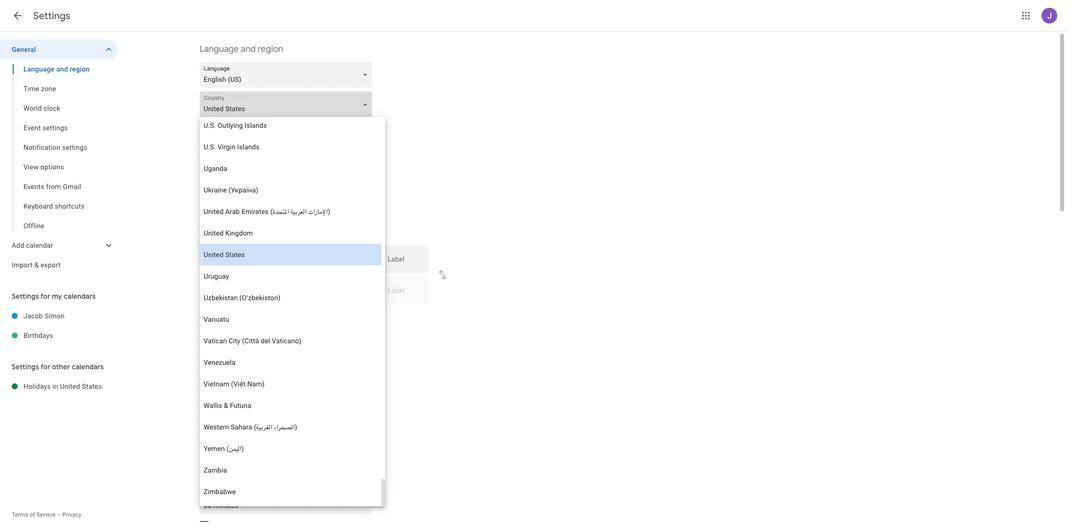 Task type: describe. For each thing, give the bounding box(es) containing it.
in
[[53, 383, 58, 390]]

notification
[[24, 144, 60, 151]]

general
[[12, 46, 36, 53]]

terms
[[12, 511, 28, 518]]

gmail
[[63, 183, 81, 191]]

view
[[24, 163, 39, 171]]

for for other
[[41, 362, 50, 371]]

keyboard shortcuts
[[24, 202, 85, 210]]

world clock inside group
[[24, 104, 60, 112]]

holidays in united states
[[24, 383, 102, 390]]

calendar
[[26, 241, 53, 249]]

states
[[82, 383, 102, 390]]

zimbabwe option
[[200, 481, 381, 503]]

ukraine (україна) option
[[200, 179, 381, 201]]

western sahara (‫الصحراء الغربية‬‎) option
[[200, 416, 381, 438]]

yemen (‫اليمن‬‎) option
[[200, 438, 381, 459]]

for for my
[[41, 292, 50, 301]]

calendar
[[280, 332, 303, 339]]

import
[[12, 261, 33, 269]]

u.s. virgin islands option
[[200, 136, 381, 158]]

united arab emirates (‫الإمارات العربية المتحدة‬‎) option
[[200, 201, 381, 222]]

0 horizontal spatial time
[[24, 85, 39, 93]]

settings for my calendars tree
[[0, 306, 118, 345]]

1 to from the left
[[228, 312, 234, 320]]

events
[[24, 183, 44, 191]]

update
[[236, 312, 257, 320]]

0 vertical spatial and
[[241, 44, 256, 55]]

tree containing general
[[0, 40, 118, 275]]

1 horizontal spatial language
[[200, 44, 239, 55]]

u.s. outlying islands option
[[200, 115, 381, 136]]

wallis & futuna option
[[200, 395, 381, 416]]

other
[[52, 362, 70, 371]]

birthdays tree item
[[0, 326, 118, 345]]

world inside group
[[24, 104, 42, 112]]

calendars for settings for other calendars
[[72, 362, 104, 371]]

terms of service – privacy
[[12, 511, 81, 518]]

uruguay option
[[200, 265, 381, 287]]

add calendar
[[12, 241, 53, 249]]

0 vertical spatial region
[[258, 44, 283, 55]]

settings heading
[[33, 10, 70, 22]]

across
[[322, 332, 340, 339]]

of
[[30, 511, 35, 518]]

2 vertical spatial clock
[[252, 397, 268, 405]]

0 vertical spatial settings
[[43, 124, 68, 132]]

works
[[305, 332, 320, 339]]

view options
[[24, 163, 64, 171]]

go back image
[[12, 10, 24, 22]]

settings for settings for my calendars
[[12, 292, 39, 301]]

general tree item
[[0, 40, 118, 59]]

zone up works in the bottom of the page
[[309, 312, 324, 320]]

–
[[57, 511, 61, 518]]

1 vertical spatial time
[[294, 312, 308, 320]]

google
[[260, 332, 278, 339]]

jacob
[[24, 312, 43, 320]]

jacob simon
[[24, 312, 65, 320]]

1 vertical spatial my
[[258, 312, 268, 320]]

birthdays link
[[24, 326, 118, 345]]

secondary
[[238, 230, 270, 238]]

group containing language and region
[[0, 59, 118, 236]]

zone up display
[[221, 209, 240, 220]]

about
[[231, 332, 246, 339]]

zone up united states option on the left of the page
[[287, 230, 302, 238]]

settings for other calendars
[[12, 362, 104, 371]]

clock inside group
[[44, 104, 60, 112]]

1 horizontal spatial world
[[200, 377, 223, 388]]

settings for settings
[[33, 10, 70, 22]]

events from gmail
[[24, 183, 81, 191]]

holidays
[[24, 383, 51, 390]]

display
[[215, 230, 237, 238]]

options
[[41, 163, 64, 171]]

location
[[357, 312, 381, 320]]

united
[[60, 383, 80, 390]]

1 vertical spatial world clock
[[200, 377, 247, 388]]

world
[[233, 397, 250, 405]]

0 vertical spatial time
[[272, 230, 285, 238]]

service
[[37, 511, 56, 518]]



Task type: locate. For each thing, give the bounding box(es) containing it.
venezuela option
[[200, 352, 381, 373]]

zone down general tree item
[[41, 85, 56, 93]]

world up notification
[[24, 104, 42, 112]]

Label for primary time zone. text field
[[388, 256, 421, 269]]

0 vertical spatial time zone
[[24, 85, 56, 93]]

1 horizontal spatial my
[[258, 312, 268, 320]]

1 horizontal spatial to
[[326, 312, 332, 320]]

learn more about how google calendar works across
[[200, 332, 341, 339]]

ask
[[215, 312, 226, 320]]

primary
[[269, 312, 292, 320]]

region
[[258, 44, 283, 55], [70, 65, 90, 73]]

0 horizontal spatial language and region
[[24, 65, 90, 73]]

2 vertical spatial settings
[[224, 470, 255, 481]]

1 horizontal spatial language and region
[[200, 44, 283, 55]]

0 horizontal spatial and
[[56, 65, 68, 73]]

0 vertical spatial language and region
[[200, 44, 283, 55]]

to left current
[[326, 312, 332, 320]]

clock right world
[[252, 397, 268, 405]]

and inside group
[[56, 65, 68, 73]]

1 vertical spatial world
[[200, 377, 223, 388]]

world clock up show
[[200, 377, 247, 388]]

1 vertical spatial settings
[[12, 292, 39, 301]]

settings up holidays
[[12, 362, 39, 371]]

time zone up display
[[200, 209, 240, 220]]

1 vertical spatial clock
[[225, 377, 247, 388]]

zone inside group
[[41, 85, 56, 93]]

show world clock
[[215, 397, 268, 405]]

holidays in united states link
[[24, 377, 118, 396]]

settings for settings for other calendars
[[12, 362, 39, 371]]

1 horizontal spatial region
[[258, 44, 283, 55]]

None field
[[200, 62, 376, 88], [200, 92, 376, 117], [200, 488, 376, 514], [200, 62, 376, 88], [200, 92, 376, 117], [200, 488, 376, 514]]

from
[[46, 183, 61, 191]]

clock up show world clock
[[225, 377, 247, 388]]

settings
[[43, 124, 68, 132], [62, 144, 87, 151], [224, 470, 255, 481]]

time zone
[[24, 85, 56, 93], [200, 209, 240, 220]]

shortcuts
[[55, 202, 85, 210]]

learn
[[200, 332, 215, 339]]

how
[[247, 332, 258, 339]]

0 vertical spatial world
[[24, 104, 42, 112]]

0 vertical spatial event settings
[[24, 124, 68, 132]]

export
[[41, 261, 61, 269]]

0 vertical spatial settings
[[33, 10, 70, 22]]

calendars up states
[[72, 362, 104, 371]]

1 vertical spatial settings
[[62, 144, 87, 151]]

0 horizontal spatial event settings
[[24, 124, 68, 132]]

offline
[[24, 222, 44, 230]]

settings right go back icon
[[33, 10, 70, 22]]

calendars for settings for my calendars
[[64, 292, 96, 301]]

more
[[216, 332, 230, 339]]

world clock
[[24, 104, 60, 112], [200, 377, 247, 388]]

region inside group
[[70, 65, 90, 73]]

&
[[34, 261, 39, 269]]

settings for my calendars
[[12, 292, 96, 301]]

import & export
[[12, 261, 61, 269]]

0 vertical spatial event
[[24, 124, 41, 132]]

0 vertical spatial time
[[24, 85, 39, 93]]

time zone down general on the left of page
[[24, 85, 56, 93]]

1 horizontal spatial clock
[[225, 377, 247, 388]]

jacob simon tree item
[[0, 306, 118, 326]]

to right ask
[[228, 312, 234, 320]]

0 horizontal spatial to
[[228, 312, 234, 320]]

2 to from the left
[[326, 312, 332, 320]]

vatican city (città del vaticano) option
[[200, 330, 381, 352]]

my up jacob simon tree item
[[52, 292, 62, 301]]

2 vertical spatial settings
[[12, 362, 39, 371]]

calendars
[[64, 292, 96, 301], [72, 362, 104, 371]]

time zone inside group
[[24, 85, 56, 93]]

1 for from the top
[[41, 292, 50, 301]]

1 vertical spatial event settings
[[200, 470, 255, 481]]

my right update
[[258, 312, 268, 320]]

0 horizontal spatial language
[[24, 65, 55, 73]]

1 horizontal spatial time
[[294, 312, 308, 320]]

time right primary
[[294, 312, 308, 320]]

Label for secondary time zone. text field
[[388, 287, 421, 301]]

country list box
[[200, 0, 381, 506]]

1 vertical spatial for
[[41, 362, 50, 371]]

terms of service link
[[12, 511, 56, 518]]

current
[[334, 312, 355, 320]]

0 horizontal spatial world clock
[[24, 104, 60, 112]]

simon
[[45, 312, 65, 320]]

notification settings
[[24, 144, 87, 151]]

time up display
[[200, 209, 219, 220]]

1 horizontal spatial time
[[200, 209, 219, 220]]

1 horizontal spatial event
[[200, 470, 222, 481]]

birthdays
[[24, 332, 53, 339]]

1 vertical spatial time
[[200, 209, 219, 220]]

1 horizontal spatial time zone
[[200, 209, 240, 220]]

event settings inside group
[[24, 124, 68, 132]]

for up jacob simon
[[41, 292, 50, 301]]

0 horizontal spatial region
[[70, 65, 90, 73]]

privacy link
[[62, 511, 81, 518]]

my
[[52, 292, 62, 301], [258, 312, 268, 320]]

0 horizontal spatial time zone
[[24, 85, 56, 93]]

0 horizontal spatial time
[[272, 230, 285, 238]]

1 vertical spatial time zone
[[200, 209, 240, 220]]

settings
[[33, 10, 70, 22], [12, 292, 39, 301], [12, 362, 39, 371]]

time
[[24, 85, 39, 93], [200, 209, 219, 220]]

zone
[[41, 85, 56, 93], [221, 209, 240, 220], [287, 230, 302, 238], [309, 312, 324, 320]]

1 vertical spatial calendars
[[72, 362, 104, 371]]

1 vertical spatial event
[[200, 470, 222, 481]]

add
[[12, 241, 24, 249]]

calendars up jacob simon tree item
[[64, 292, 96, 301]]

holidays in united states tree item
[[0, 377, 118, 396]]

group
[[0, 59, 118, 236]]

event
[[24, 124, 41, 132], [200, 470, 222, 481]]

world clock up notification
[[24, 104, 60, 112]]

united kingdom option
[[200, 222, 381, 244]]

show
[[215, 397, 231, 405]]

0 vertical spatial language
[[200, 44, 239, 55]]

1 vertical spatial region
[[70, 65, 90, 73]]

1 vertical spatial language
[[24, 65, 55, 73]]

world
[[24, 104, 42, 112], [200, 377, 223, 388]]

0 horizontal spatial my
[[52, 292, 62, 301]]

1 horizontal spatial event settings
[[200, 470, 255, 481]]

display secondary time zone
[[215, 230, 302, 238]]

united states option
[[200, 244, 381, 265]]

0 vertical spatial clock
[[44, 104, 60, 112]]

uganda option
[[200, 158, 381, 179]]

settings up jacob
[[12, 292, 39, 301]]

1 vertical spatial language and region
[[24, 65, 90, 73]]

keyboard
[[24, 202, 53, 210]]

to
[[228, 312, 234, 320], [326, 312, 332, 320]]

2 for from the top
[[41, 362, 50, 371]]

for
[[41, 292, 50, 301], [41, 362, 50, 371]]

0 vertical spatial my
[[52, 292, 62, 301]]

ask to update my primary time zone to current location
[[215, 312, 381, 320]]

0 vertical spatial for
[[41, 292, 50, 301]]

1 horizontal spatial world clock
[[200, 377, 247, 388]]

privacy
[[62, 511, 81, 518]]

for left other
[[41, 362, 50, 371]]

language and region
[[200, 44, 283, 55], [24, 65, 90, 73]]

vietnam (việt nam) option
[[200, 373, 381, 395]]

uzbekistan (oʻzbekiston) option
[[200, 287, 381, 309]]

clock up notification settings
[[44, 104, 60, 112]]

0 horizontal spatial clock
[[44, 104, 60, 112]]

1 vertical spatial and
[[56, 65, 68, 73]]

vanuatu option
[[200, 309, 381, 330]]

language
[[200, 44, 239, 55], [24, 65, 55, 73]]

tree
[[0, 40, 118, 275]]

world up show
[[200, 377, 223, 388]]

1 horizontal spatial and
[[241, 44, 256, 55]]

0 horizontal spatial event
[[24, 124, 41, 132]]

time
[[272, 230, 285, 238], [294, 312, 308, 320]]

event inside group
[[24, 124, 41, 132]]

0 vertical spatial calendars
[[64, 292, 96, 301]]

clock
[[44, 104, 60, 112], [225, 377, 247, 388], [252, 397, 268, 405]]

language and region inside group
[[24, 65, 90, 73]]

language inside group
[[24, 65, 55, 73]]

0 horizontal spatial world
[[24, 104, 42, 112]]

and
[[241, 44, 256, 55], [56, 65, 68, 73]]

0 vertical spatial world clock
[[24, 104, 60, 112]]

time down general on the left of page
[[24, 85, 39, 93]]

time up united states option on the left of the page
[[272, 230, 285, 238]]

2 horizontal spatial clock
[[252, 397, 268, 405]]

event settings
[[24, 124, 68, 132], [200, 470, 255, 481]]

zambia option
[[200, 459, 381, 481]]



Task type: vqa. For each thing, say whether or not it's contained in the screenshot.
THE CALENDAR element
no



